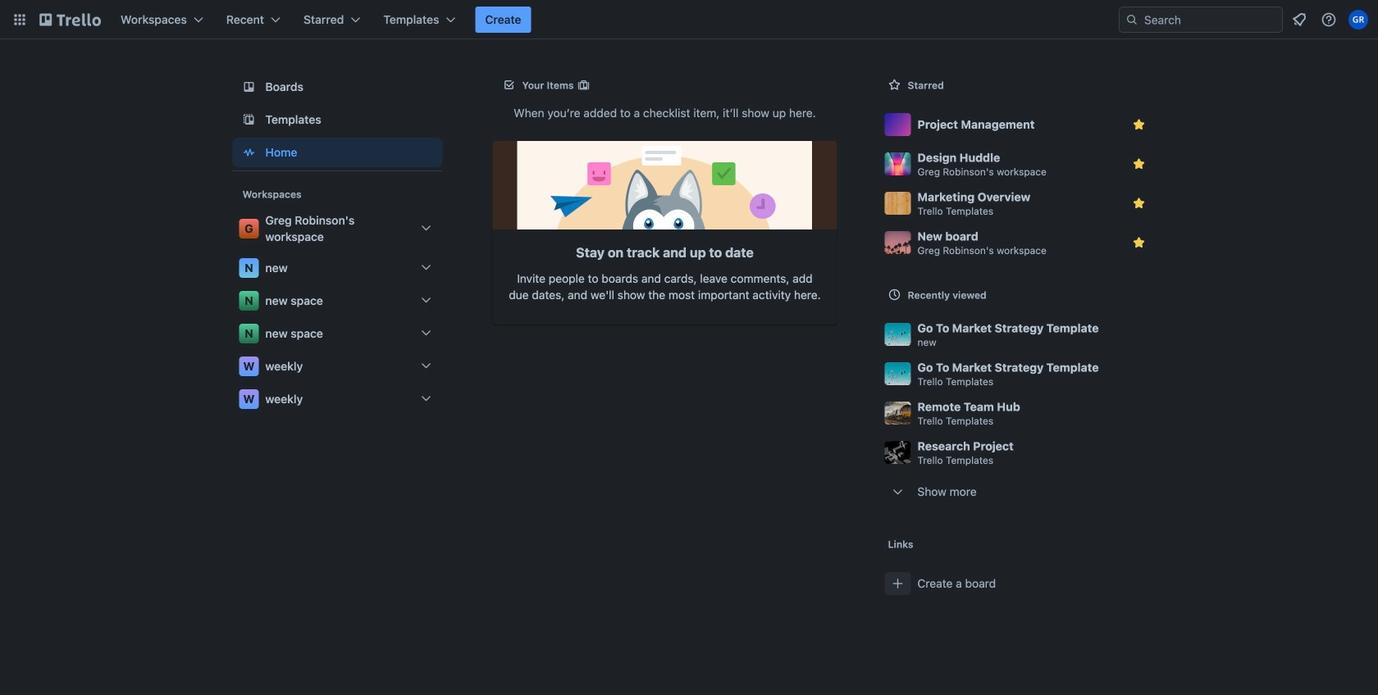 Task type: describe. For each thing, give the bounding box(es) containing it.
template board image
[[239, 110, 259, 130]]

board image
[[239, 77, 259, 97]]

Search field
[[1119, 7, 1283, 33]]

click to unstar design huddle. it will be removed from your starred list. image
[[1131, 156, 1147, 172]]

greg robinson (gregrobinson96) image
[[1349, 10, 1368, 30]]

click to unstar new board. it will be removed from your starred list. image
[[1131, 235, 1147, 251]]

search image
[[1126, 13, 1139, 26]]

0 notifications image
[[1290, 10, 1309, 30]]



Task type: vqa. For each thing, say whether or not it's contained in the screenshot.
the Cancel image
no



Task type: locate. For each thing, give the bounding box(es) containing it.
home image
[[239, 143, 259, 162]]

primary element
[[0, 0, 1378, 39]]

open information menu image
[[1321, 11, 1337, 28]]

back to home image
[[39, 7, 101, 33]]

click to unstar project management. it will be removed from your starred list. image
[[1131, 116, 1147, 133]]

click to unstar marketing overview. it will be removed from your starred list. image
[[1131, 195, 1147, 212]]



